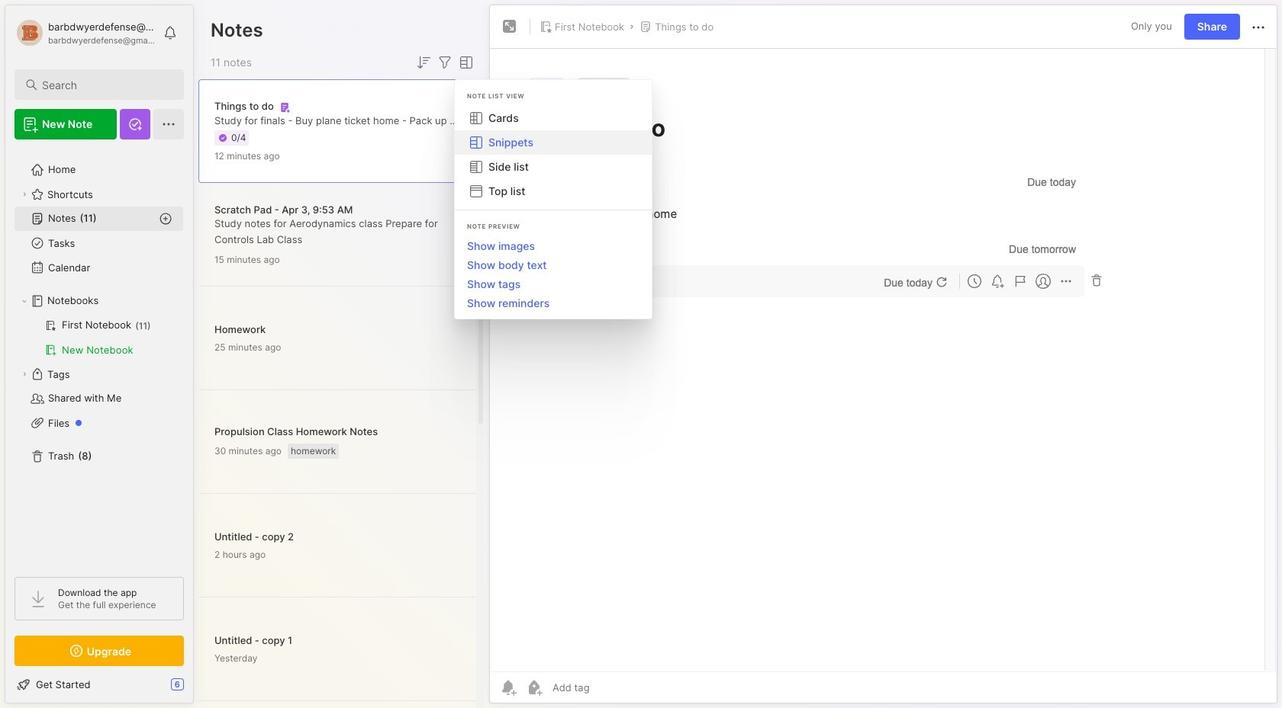 Task type: vqa. For each thing, say whether or not it's contained in the screenshot.
Copy internal link field
no



Task type: describe. For each thing, give the bounding box(es) containing it.
add a reminder image
[[499, 679, 517, 698]]

tree inside main element
[[5, 149, 193, 564]]

Search text field
[[42, 78, 170, 92]]

Add tag field
[[551, 681, 666, 695]]

More actions field
[[1249, 17, 1268, 36]]

expand notebooks image
[[20, 297, 29, 306]]

click to collapse image
[[193, 681, 204, 699]]

Help and Learning task checklist field
[[5, 673, 193, 698]]

add tag image
[[525, 679, 543, 698]]

Account field
[[14, 18, 156, 48]]

more actions image
[[1249, 18, 1268, 36]]

1 dropdown list menu from the top
[[455, 106, 652, 204]]



Task type: locate. For each thing, give the bounding box(es) containing it.
group
[[14, 314, 183, 362]]

1 vertical spatial dropdown list menu
[[455, 237, 652, 313]]

dropdown list menu
[[455, 106, 652, 204], [455, 237, 652, 313]]

expand tags image
[[20, 370, 29, 379]]

expand note image
[[501, 18, 519, 36]]

none search field inside main element
[[42, 76, 170, 94]]

Add filters field
[[436, 53, 454, 72]]

0 vertical spatial dropdown list menu
[[455, 106, 652, 204]]

note window element
[[489, 5, 1277, 708]]

None search field
[[42, 76, 170, 94]]

View options field
[[454, 53, 475, 72]]

main element
[[0, 0, 198, 709]]

2 dropdown list menu from the top
[[455, 237, 652, 313]]

Note Editor text field
[[490, 48, 1277, 672]]

menu item
[[455, 130, 652, 155]]

add filters image
[[436, 53, 454, 72]]

group inside tree
[[14, 314, 183, 362]]

Sort options field
[[414, 53, 433, 72]]

tree
[[5, 149, 193, 564]]



